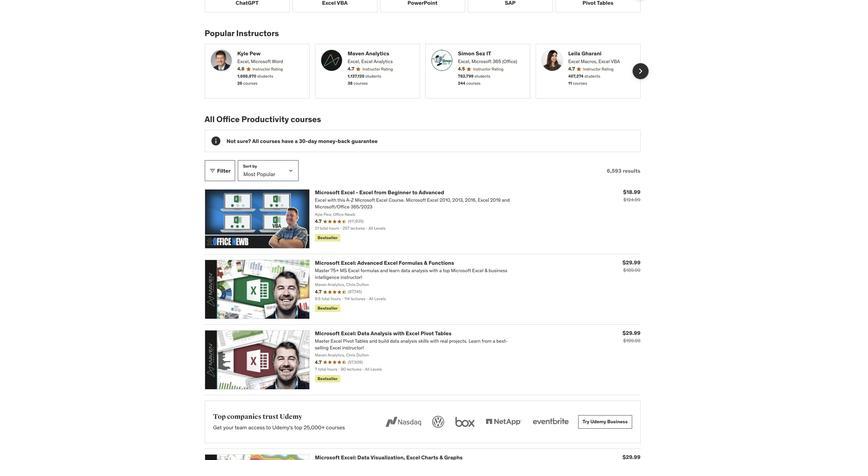 Task type: describe. For each thing, give the bounding box(es) containing it.
office
[[217, 114, 240, 125]]

microsoft excel: data analysis with excel pivot tables
[[315, 330, 452, 337]]

26
[[237, 81, 242, 86]]

filter
[[217, 167, 231, 174]]

excel, for kyle
[[237, 58, 250, 64]]

a
[[295, 138, 298, 144]]

1,668,970
[[237, 74, 256, 79]]

kyle
[[237, 50, 248, 57]]

maven analytics excel, excel analytics
[[348, 50, 393, 64]]

filter button
[[205, 160, 235, 181]]

all office productivity courses
[[205, 114, 321, 125]]

microsoft excel - excel from beginner to advanced
[[315, 189, 444, 196]]

excel left "formulas"
[[384, 260, 398, 266]]

results
[[623, 167, 641, 174]]

rating for kyle pew
[[271, 67, 283, 72]]

0 vertical spatial advanced
[[419, 189, 444, 196]]

microsoft for microsoft excel - excel from beginner to advanced
[[315, 189, 340, 196]]

$29.99 for microsoft excel: data analysis with excel pivot tables
[[623, 330, 641, 337]]

tables
[[435, 330, 452, 337]]

leila
[[569, 50, 581, 57]]

udemy inside try udemy business link
[[591, 419, 607, 425]]

instructor for pew
[[253, 67, 270, 72]]

money-
[[318, 138, 338, 144]]

top companies trust udemy get your team access to udemy's top 25,000+ courses
[[213, 413, 345, 431]]

instructors
[[236, 28, 279, 38]]

rating for maven analytics
[[381, 67, 393, 72]]

microsoft excel: advanced excel formulas & functions link
[[315, 260, 454, 266]]

excel right '-'
[[359, 189, 373, 196]]

excel, for maven
[[348, 58, 360, 64]]

25,000+
[[304, 424, 325, 431]]

simon
[[458, 50, 475, 57]]

excel, inside simon sez it excel, microsoft 365 (office)
[[458, 58, 471, 64]]

excel: for data
[[341, 330, 356, 337]]

popular
[[205, 28, 235, 38]]

students for gharani
[[585, 74, 601, 79]]

$18.99
[[624, 189, 641, 196]]

udemy's
[[273, 424, 293, 431]]

$29.99 $199.99
[[623, 330, 641, 344]]

365
[[493, 58, 501, 64]]

microsoft inside simon sez it excel, microsoft 365 (office)
[[472, 58, 492, 64]]

4.6
[[237, 66, 245, 72]]

courses for 244
[[467, 81, 481, 86]]

kyle pew excel, microsoft word
[[237, 50, 283, 64]]

with
[[393, 330, 405, 337]]

excel left '-'
[[341, 189, 355, 196]]

6,593 results
[[607, 167, 641, 174]]

students for pew
[[257, 74, 273, 79]]

volkswagen image
[[431, 415, 446, 430]]

not
[[227, 138, 236, 144]]

eventbrite image
[[532, 415, 571, 430]]

udemy inside the 'top companies trust udemy get your team access to udemy's top 25,000+ courses'
[[280, 413, 302, 421]]

functions
[[429, 260, 454, 266]]

gharani
[[582, 50, 602, 57]]

excel right the with
[[406, 330, 420, 337]]

get
[[213, 424, 222, 431]]

(office)
[[503, 58, 518, 64]]

your
[[223, 424, 234, 431]]

not sure? all courses have a 30-day money-back guarantee
[[227, 138, 378, 144]]

instructor rating for simon sez it
[[473, 67, 504, 72]]

0 vertical spatial to
[[412, 189, 418, 196]]

sure?
[[237, 138, 251, 144]]

simon sez it link
[[458, 49, 525, 57]]

instructor for analytics
[[363, 67, 380, 72]]

try udemy business
[[583, 419, 628, 425]]

4.7 for maven analytics
[[348, 66, 355, 72]]

1,668,970 students 26 courses
[[237, 74, 273, 86]]

microsoft excel: advanced excel formulas & functions
[[315, 260, 454, 266]]

top
[[294, 424, 302, 431]]

nasdaq image
[[384, 415, 423, 430]]

macros,
[[581, 58, 598, 64]]

courses inside the 'top companies trust udemy get your team access to udemy's top 25,000+ courses'
[[326, 424, 345, 431]]

11
[[569, 81, 572, 86]]

6,593
[[607, 167, 622, 174]]

analysis
[[371, 330, 392, 337]]

access
[[248, 424, 265, 431]]

try
[[583, 419, 590, 425]]

instructor rating for kyle pew
[[253, 67, 283, 72]]

0 vertical spatial analytics
[[366, 50, 390, 57]]



Task type: vqa. For each thing, say whether or not it's contained in the screenshot.
1,668,970 students 26 courses
yes



Task type: locate. For each thing, give the bounding box(es) containing it.
courses inside 1,137,120 students 38 courses
[[354, 81, 368, 86]]

companies
[[227, 413, 262, 421]]

1 horizontal spatial advanced
[[419, 189, 444, 196]]

$29.99 for microsoft excel: advanced excel formulas & functions
[[623, 259, 641, 266]]

244
[[458, 81, 466, 86]]

$199.99
[[624, 338, 641, 344]]

4.7 up 1,137,120
[[348, 66, 355, 72]]

to right beginner
[[412, 189, 418, 196]]

carousel element
[[205, 44, 649, 99]]

next image
[[635, 66, 646, 77]]

2 $29.99 from the top
[[623, 330, 641, 337]]

$29.99 up $189.99
[[623, 259, 641, 266]]

pew
[[250, 50, 261, 57]]

trust
[[263, 413, 279, 421]]

1 vertical spatial all
[[252, 138, 259, 144]]

small image
[[209, 168, 216, 174]]

0 horizontal spatial 4.7
[[348, 66, 355, 72]]

courses inside 1,668,970 students 26 courses
[[243, 81, 258, 86]]

$18.99 $124.99
[[624, 189, 641, 203]]

instructor rating down macros,
[[583, 67, 614, 72]]

courses down 1,137,120
[[354, 81, 368, 86]]

instructor rating for maven analytics
[[363, 67, 393, 72]]

courses inside "407,274 students 11 courses"
[[573, 81, 587, 86]]

0 vertical spatial excel:
[[341, 260, 356, 266]]

students down macros,
[[585, 74, 601, 79]]

courses down 782,799
[[467, 81, 481, 86]]

sez
[[476, 50, 486, 57]]

2 excel: from the top
[[341, 330, 356, 337]]

instructor rating
[[253, 67, 283, 72], [363, 67, 393, 72], [473, 67, 504, 72], [583, 67, 614, 72]]

1 horizontal spatial all
[[252, 138, 259, 144]]

to down trust
[[266, 424, 271, 431]]

-
[[356, 189, 358, 196]]

microsoft for microsoft excel: data analysis with excel pivot tables
[[315, 330, 340, 337]]

407,274 students 11 courses
[[569, 74, 601, 86]]

word
[[272, 58, 283, 64]]

2 horizontal spatial excel,
[[458, 58, 471, 64]]

1 4.7 from the left
[[348, 66, 355, 72]]

2 instructor rating from the left
[[363, 67, 393, 72]]

udemy right try at the right bottom of the page
[[591, 419, 607, 425]]

instructor rating down maven analytics excel, excel analytics
[[363, 67, 393, 72]]

microsoft for microsoft excel: advanced excel formulas & functions
[[315, 260, 340, 266]]

rating for simon sez it
[[492, 67, 504, 72]]

data
[[358, 330, 370, 337]]

instructor up "782,799 students 244 courses"
[[473, 67, 491, 72]]

analytics down maven analytics link
[[374, 58, 393, 64]]

udemy up "top"
[[280, 413, 302, 421]]

from
[[374, 189, 387, 196]]

maven
[[348, 50, 365, 57]]

microsoft excel - excel from beginner to advanced link
[[315, 189, 444, 196]]

0 vertical spatial all
[[205, 114, 215, 125]]

popular instructors
[[205, 28, 279, 38]]

2 rating from the left
[[381, 67, 393, 72]]

1 instructor from the left
[[253, 67, 270, 72]]

students
[[257, 74, 273, 79], [366, 74, 382, 79], [475, 74, 491, 79], [585, 74, 601, 79]]

$29.99
[[623, 259, 641, 266], [623, 330, 641, 337]]

courses for 11
[[573, 81, 587, 86]]

students right 782,799
[[475, 74, 491, 79]]

1 rating from the left
[[271, 67, 283, 72]]

1,137,120
[[348, 74, 365, 79]]

rating down maven analytics link
[[381, 67, 393, 72]]

3 excel, from the left
[[458, 58, 471, 64]]

leila gharani excel macros, excel vba
[[569, 50, 620, 64]]

courses for 38
[[354, 81, 368, 86]]

excel: for advanced
[[341, 260, 356, 266]]

rating down 365
[[492, 67, 504, 72]]

instructor down maven analytics excel, excel analytics
[[363, 67, 380, 72]]

1 horizontal spatial 4.7
[[569, 66, 575, 72]]

4.7
[[348, 66, 355, 72], [569, 66, 575, 72]]

popular instructors element
[[205, 28, 649, 99]]

rating down vba
[[602, 67, 614, 72]]

analytics
[[366, 50, 390, 57], [374, 58, 393, 64]]

$29.99 up $199.99
[[623, 330, 641, 337]]

0 horizontal spatial excel,
[[237, 58, 250, 64]]

team
[[235, 424, 247, 431]]

analytics right maven
[[366, 50, 390, 57]]

vba
[[611, 58, 620, 64]]

4 rating from the left
[[602, 67, 614, 72]]

excel down leila gharani 'link'
[[599, 58, 610, 64]]

1 vertical spatial to
[[266, 424, 271, 431]]

microsoft
[[251, 58, 271, 64], [472, 58, 492, 64], [315, 189, 340, 196], [315, 260, 340, 266], [315, 330, 340, 337]]

4 students from the left
[[585, 74, 601, 79]]

1 horizontal spatial to
[[412, 189, 418, 196]]

all
[[205, 114, 215, 125], [252, 138, 259, 144]]

1 $29.99 from the top
[[623, 259, 641, 266]]

excel, up 4.5
[[458, 58, 471, 64]]

courses for all
[[260, 138, 280, 144]]

407,274
[[569, 74, 584, 79]]

2 4.7 from the left
[[569, 66, 575, 72]]

excel
[[361, 58, 373, 64], [569, 58, 580, 64], [599, 58, 610, 64], [341, 189, 355, 196], [359, 189, 373, 196], [384, 260, 398, 266], [406, 330, 420, 337]]

courses for productivity
[[291, 114, 321, 125]]

netapp image
[[485, 415, 524, 430]]

instructor for gharani
[[583, 67, 601, 72]]

kyle pew link
[[237, 49, 304, 57]]

microsoft excel: data analysis with excel pivot tables link
[[315, 330, 452, 337]]

all right sure? on the left of the page
[[252, 138, 259, 144]]

students right 1,137,120
[[366, 74, 382, 79]]

38
[[348, 81, 353, 86]]

4 instructor from the left
[[583, 67, 601, 72]]

4.7 for leila gharani
[[569, 66, 575, 72]]

courses down 1,668,970
[[243, 81, 258, 86]]

instructor rating down 365
[[473, 67, 504, 72]]

&
[[424, 260, 428, 266]]

excel down the leila
[[569, 58, 580, 64]]

instructor
[[253, 67, 270, 72], [363, 67, 380, 72], [473, 67, 491, 72], [583, 67, 601, 72]]

4.7 up 407,274
[[569, 66, 575, 72]]

courses left "have"
[[260, 138, 280, 144]]

formulas
[[399, 260, 423, 266]]

students inside "407,274 students 11 courses"
[[585, 74, 601, 79]]

3 instructor rating from the left
[[473, 67, 504, 72]]

1 students from the left
[[257, 74, 273, 79]]

0 vertical spatial $29.99
[[623, 259, 641, 266]]

excel,
[[237, 58, 250, 64], [348, 58, 360, 64], [458, 58, 471, 64]]

1 horizontal spatial excel,
[[348, 58, 360, 64]]

instructor down macros,
[[583, 67, 601, 72]]

instructor down kyle pew excel, microsoft word
[[253, 67, 270, 72]]

1 instructor rating from the left
[[253, 67, 283, 72]]

students for sez
[[475, 74, 491, 79]]

students for analytics
[[366, 74, 382, 79]]

excel down maven
[[361, 58, 373, 64]]

0 horizontal spatial all
[[205, 114, 215, 125]]

students right 1,668,970
[[257, 74, 273, 79]]

3 students from the left
[[475, 74, 491, 79]]

leila gharani link
[[569, 49, 635, 57]]

guarantee
[[352, 138, 378, 144]]

$189.99
[[624, 267, 641, 273]]

1 vertical spatial excel:
[[341, 330, 356, 337]]

back
[[338, 138, 350, 144]]

2 students from the left
[[366, 74, 382, 79]]

courses for 26
[[243, 81, 258, 86]]

business
[[608, 419, 628, 425]]

1 excel, from the left
[[237, 58, 250, 64]]

courses right 25,000+ on the bottom
[[326, 424, 345, 431]]

1 vertical spatial analytics
[[374, 58, 393, 64]]

1 horizontal spatial udemy
[[591, 419, 607, 425]]

0 horizontal spatial advanced
[[357, 260, 383, 266]]

beginner
[[388, 189, 411, 196]]

1 vertical spatial advanced
[[357, 260, 383, 266]]

782,799
[[458, 74, 474, 79]]

instructor for sez
[[473, 67, 491, 72]]

excel, inside kyle pew excel, microsoft word
[[237, 58, 250, 64]]

excel, inside maven analytics excel, excel analytics
[[348, 58, 360, 64]]

6,593 results status
[[607, 167, 641, 174]]

rating for leila gharani
[[602, 67, 614, 72]]

3 rating from the left
[[492, 67, 504, 72]]

courses up 30-
[[291, 114, 321, 125]]

courses down 407,274
[[573, 81, 587, 86]]

excel:
[[341, 260, 356, 266], [341, 330, 356, 337]]

udemy
[[280, 413, 302, 421], [591, 419, 607, 425]]

to inside the 'top companies trust udemy get your team access to udemy's top 25,000+ courses'
[[266, 424, 271, 431]]

1 excel: from the top
[[341, 260, 356, 266]]

microsoft inside kyle pew excel, microsoft word
[[251, 58, 271, 64]]

courses inside "782,799 students 244 courses"
[[467, 81, 481, 86]]

4 instructor rating from the left
[[583, 67, 614, 72]]

to
[[412, 189, 418, 196], [266, 424, 271, 431]]

instructor rating for leila gharani
[[583, 67, 614, 72]]

have
[[282, 138, 294, 144]]

1,137,120 students 38 courses
[[348, 74, 382, 86]]

students inside 1,137,120 students 38 courses
[[366, 74, 382, 79]]

day
[[308, 138, 317, 144]]

782,799 students 244 courses
[[458, 74, 491, 86]]

instructor rating down the word in the top left of the page
[[253, 67, 283, 72]]

3 instructor from the left
[[473, 67, 491, 72]]

pivot
[[421, 330, 434, 337]]

excel, up 4.6
[[237, 58, 250, 64]]

2 instructor from the left
[[363, 67, 380, 72]]

2 excel, from the left
[[348, 58, 360, 64]]

try udemy business link
[[579, 415, 632, 429]]

maven analytics link
[[348, 49, 414, 57]]

4.5
[[458, 66, 465, 72]]

excel inside maven analytics excel, excel analytics
[[361, 58, 373, 64]]

students inside 1,668,970 students 26 courses
[[257, 74, 273, 79]]

box image
[[454, 415, 477, 430]]

$124.99
[[624, 197, 641, 203]]

students inside "782,799 students 244 courses"
[[475, 74, 491, 79]]

30-
[[299, 138, 308, 144]]

$29.99 $189.99
[[623, 259, 641, 273]]

it
[[487, 50, 492, 57]]

0 horizontal spatial to
[[266, 424, 271, 431]]

rating down the word in the top left of the page
[[271, 67, 283, 72]]

all left office
[[205, 114, 215, 125]]

1 vertical spatial $29.99
[[623, 330, 641, 337]]

top
[[213, 413, 226, 421]]

simon sez it excel, microsoft 365 (office)
[[458, 50, 518, 64]]

productivity
[[242, 114, 289, 125]]

0 horizontal spatial udemy
[[280, 413, 302, 421]]

excel, down maven
[[348, 58, 360, 64]]



